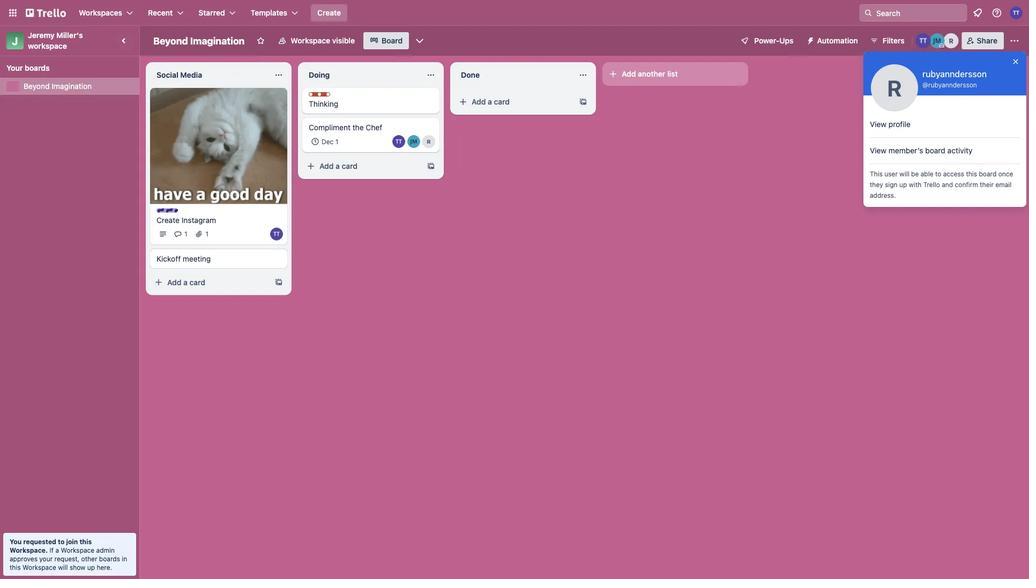 Task type: locate. For each thing, give the bounding box(es) containing it.
jeremy miller (jeremymiller198) image down search field
[[930, 33, 945, 48]]

to inside this user will be able to access this board once they sign up with trello and confirm their email address.
[[936, 170, 942, 178]]

view
[[870, 120, 887, 129], [870, 146, 887, 155]]

0 vertical spatial view
[[870, 120, 887, 129]]

1 vertical spatial workspace
[[61, 547, 94, 554]]

board up able
[[926, 146, 946, 155]]

add a card button for doing
[[302, 158, 423, 175]]

a for social media
[[183, 278, 188, 287]]

sm image
[[803, 32, 818, 47]]

1 vertical spatial beyond
[[24, 82, 50, 91]]

a down "dec 1" at the left of page
[[336, 162, 340, 171]]

1 right dec
[[336, 138, 339, 145]]

customize views image
[[415, 35, 425, 46]]

0 notifications image
[[972, 6, 985, 19]]

your
[[39, 555, 53, 563]]

add a card
[[472, 97, 510, 106], [320, 162, 358, 171], [167, 278, 205, 287]]

2 horizontal spatial workspace
[[291, 36, 330, 45]]

1 horizontal spatial up
[[900, 181, 908, 188]]

done
[[461, 71, 480, 79]]

Doing text field
[[302, 67, 420, 84]]

0 horizontal spatial imagination
[[52, 82, 92, 91]]

1 down create instagram
[[185, 230, 187, 238]]

create for create instagram
[[157, 216, 180, 224]]

create from template… image for social media
[[275, 278, 283, 287]]

1 view from the top
[[870, 120, 887, 129]]

0 horizontal spatial create
[[157, 216, 180, 224]]

0 vertical spatial r button
[[944, 33, 959, 48]]

add a card button for social media
[[150, 274, 270, 291]]

a for doing
[[336, 162, 340, 171]]

boards
[[25, 64, 50, 72], [99, 555, 120, 563]]

2 horizontal spatial add a card button
[[455, 93, 575, 110]]

back to home image
[[26, 4, 66, 21]]

2 horizontal spatial 1
[[336, 138, 339, 145]]

0 horizontal spatial create from template… image
[[275, 278, 283, 287]]

1 horizontal spatial will
[[900, 170, 910, 178]]

card down meeting
[[190, 278, 205, 287]]

0 vertical spatial create from template… image
[[579, 98, 588, 106]]

imagination down your boards with 1 items element
[[52, 82, 92, 91]]

add a card down done
[[472, 97, 510, 106]]

to
[[936, 170, 942, 178], [58, 538, 65, 545]]

0 horizontal spatial beyond
[[24, 82, 50, 91]]

Done text field
[[455, 67, 573, 84]]

add
[[622, 69, 636, 78], [472, 97, 486, 106], [320, 162, 334, 171], [167, 278, 182, 287]]

0 vertical spatial this
[[967, 170, 978, 178]]

beyond imagination down starred
[[153, 35, 245, 46]]

1 vertical spatial beyond imagination
[[24, 82, 92, 91]]

r for rubyanndersson (rubyanndersson) icon related to 'r' button corresponding to rightmost jeremy miller (jeremymiller198) icon
[[950, 37, 954, 45]]

create for create
[[318, 8, 341, 17]]

add left another
[[622, 69, 636, 78]]

create from template… image for done
[[579, 98, 588, 106]]

1 horizontal spatial beyond
[[153, 35, 188, 46]]

rubyanndersson (rubyanndersson) image for 'r' button corresponding to bottommost jeremy miller (jeremymiller198) icon
[[423, 135, 436, 148]]

in
[[122, 555, 127, 563]]

this inside "you requested to join this workspace."
[[80, 538, 92, 545]]

jeremy miller (jeremymiller198) image down compliment the chef link
[[408, 135, 420, 148]]

create up workspace visible
[[318, 8, 341, 17]]

show menu image
[[1010, 35, 1021, 46]]

0 horizontal spatial rubyanndersson (rubyanndersson) image
[[423, 135, 436, 148]]

terry turtle (terryturtle) image
[[1010, 6, 1023, 19], [270, 228, 283, 241]]

0 vertical spatial terry turtle (terryturtle) image
[[1010, 6, 1023, 19]]

0 horizontal spatial board
[[926, 146, 946, 155]]

will down request, at left bottom
[[58, 564, 68, 571]]

this down "approves"
[[10, 564, 21, 571]]

add a card button
[[455, 93, 575, 110], [302, 158, 423, 175], [150, 274, 270, 291]]

r for rubyanndersson (rubyanndersson) icon related to 'r' button corresponding to bottommost jeremy miller (jeremymiller198) icon
[[427, 138, 431, 145]]

1 vertical spatial rubyanndersson
[[929, 81, 978, 88]]

1 vertical spatial this
[[80, 538, 92, 545]]

r right this member is an admin of this board. icon
[[950, 37, 954, 45]]

1 horizontal spatial r
[[888, 75, 902, 101]]

a down kickoff meeting
[[183, 278, 188, 287]]

will
[[900, 170, 910, 178], [58, 564, 68, 571]]

this
[[870, 170, 883, 178]]

dec 1
[[322, 138, 339, 145]]

1 horizontal spatial this
[[80, 538, 92, 545]]

rubyanndersson (rubyanndersson) image left share button
[[944, 33, 959, 48]]

1 horizontal spatial r button
[[944, 33, 959, 48]]

r inside image
[[888, 75, 902, 101]]

create inside button
[[318, 8, 341, 17]]

jeremy miller (jeremymiller198) image
[[930, 33, 945, 48], [408, 135, 420, 148]]

1 horizontal spatial 1
[[206, 230, 209, 238]]

recent button
[[142, 4, 190, 21]]

view for view profile
[[870, 120, 887, 129]]

0 horizontal spatial boards
[[25, 64, 50, 72]]

r button up create from template… icon
[[423, 135, 436, 148]]

workspace down join
[[61, 547, 94, 554]]

workspace navigation collapse icon image
[[117, 33, 132, 48]]

0 vertical spatial imagination
[[190, 35, 245, 46]]

0 vertical spatial to
[[936, 170, 942, 178]]

workspace.
[[10, 547, 48, 554]]

social media
[[157, 71, 202, 79]]

add a card button down kickoff meeting link
[[150, 274, 270, 291]]

beyond down recent dropdown button
[[153, 35, 188, 46]]

1 horizontal spatial to
[[936, 170, 942, 178]]

1
[[336, 138, 339, 145], [185, 230, 187, 238], [206, 230, 209, 238]]

0 vertical spatial beyond imagination
[[153, 35, 245, 46]]

r button left share button
[[944, 33, 959, 48]]

to left join
[[58, 538, 65, 545]]

rubyanndersson
[[923, 69, 988, 79], [929, 81, 978, 88]]

up down other
[[87, 564, 95, 571]]

user
[[885, 170, 898, 178]]

0 horizontal spatial up
[[87, 564, 95, 571]]

r up create from template… icon
[[427, 138, 431, 145]]

0 horizontal spatial 1
[[185, 230, 187, 238]]

1 horizontal spatial rubyanndersson (rubyanndersson) image
[[944, 33, 959, 48]]

1 horizontal spatial add a card
[[320, 162, 358, 171]]

0 horizontal spatial to
[[58, 538, 65, 545]]

add a card for done
[[472, 97, 510, 106]]

if a workspace admin approves your request, other boards in this workspace will show up here.
[[10, 547, 127, 571]]

terry turtle (terryturtle) image left this member is an admin of this board. icon
[[916, 33, 931, 48]]

0 vertical spatial will
[[900, 170, 910, 178]]

0 horizontal spatial will
[[58, 564, 68, 571]]

sign
[[886, 181, 898, 188]]

1 vertical spatial will
[[58, 564, 68, 571]]

0 horizontal spatial this
[[10, 564, 21, 571]]

rubyanndersson (rubyanndersson) image
[[872, 64, 919, 112]]

1 vertical spatial add a card button
[[302, 158, 423, 175]]

create from template… image
[[579, 98, 588, 106], [275, 278, 283, 287]]

power-ups
[[755, 36, 794, 45]]

workspace left visible
[[291, 36, 330, 45]]

0 vertical spatial add a card
[[472, 97, 510, 106]]

2 vertical spatial card
[[190, 278, 205, 287]]

imagination inside text box
[[190, 35, 245, 46]]

board
[[926, 146, 946, 155], [980, 170, 997, 178]]

board link
[[364, 32, 409, 49]]

add for done
[[472, 97, 486, 106]]

create instagram
[[157, 216, 216, 224]]

1 horizontal spatial terry turtle (terryturtle) image
[[916, 33, 931, 48]]

j
[[12, 34, 18, 47]]

beyond imagination down your boards with 1 items element
[[24, 82, 92, 91]]

1 horizontal spatial imagination
[[190, 35, 245, 46]]

2 vertical spatial add a card
[[167, 278, 205, 287]]

workspace visible
[[291, 36, 355, 45]]

create
[[318, 8, 341, 17], [157, 216, 180, 224]]

1 down instagram
[[206, 230, 209, 238]]

view for view member's board activity
[[870, 146, 887, 155]]

0 horizontal spatial add a card
[[167, 278, 205, 287]]

add a card button down the
[[302, 158, 423, 175]]

view profile
[[870, 120, 911, 129]]

0 vertical spatial boards
[[25, 64, 50, 72]]

2 vertical spatial this
[[10, 564, 21, 571]]

workspace down your
[[23, 564, 56, 571]]

card
[[494, 97, 510, 106], [342, 162, 358, 171], [190, 278, 205, 287]]

1 vertical spatial create from template… image
[[275, 278, 283, 287]]

0 vertical spatial create
[[318, 8, 341, 17]]

card down done text box
[[494, 97, 510, 106]]

boards right your
[[25, 64, 50, 72]]

1 vertical spatial rubyanndersson (rubyanndersson) image
[[423, 135, 436, 148]]

0 vertical spatial rubyanndersson (rubyanndersson) image
[[944, 33, 959, 48]]

this right join
[[80, 538, 92, 545]]

1 horizontal spatial card
[[342, 162, 358, 171]]

1 vertical spatial imagination
[[52, 82, 92, 91]]

power-ups button
[[733, 32, 801, 49]]

a
[[488, 97, 492, 106], [336, 162, 340, 171], [183, 278, 188, 287], [55, 547, 59, 554]]

card for social media
[[190, 278, 205, 287]]

boards inside if a workspace admin approves your request, other boards in this workspace will show up here.
[[99, 555, 120, 563]]

add a card button down done text box
[[455, 93, 575, 110]]

up inside if a workspace admin approves your request, other boards in this workspace will show up here.
[[87, 564, 95, 571]]

0 vertical spatial beyond
[[153, 35, 188, 46]]

2 vertical spatial workspace
[[23, 564, 56, 571]]

this up confirm
[[967, 170, 978, 178]]

another
[[638, 69, 666, 78]]

to inside "you requested to join this workspace."
[[58, 538, 65, 545]]

1 horizontal spatial create from template… image
[[579, 98, 588, 106]]

2 horizontal spatial add a card
[[472, 97, 510, 106]]

rubyanndersson (rubyanndersson) image
[[944, 33, 959, 48], [423, 135, 436, 148]]

0 vertical spatial add a card button
[[455, 93, 575, 110]]

0 vertical spatial workspace
[[291, 36, 330, 45]]

able
[[921, 170, 934, 178]]

view left the profile
[[870, 120, 887, 129]]

1 vertical spatial up
[[87, 564, 95, 571]]

terry turtle (terryturtle) image
[[916, 33, 931, 48], [393, 135, 405, 148]]

1 vertical spatial add a card
[[320, 162, 358, 171]]

social
[[157, 71, 178, 79]]

1 horizontal spatial add a card button
[[302, 158, 423, 175]]

terry turtle (terryturtle) image down compliment the chef link
[[393, 135, 405, 148]]

0 horizontal spatial terry turtle (terryturtle) image
[[393, 135, 405, 148]]

search image
[[865, 9, 873, 17]]

create from template… image
[[427, 162, 436, 171]]

this user will be able to access this board once they sign up with trello and confirm their email address.
[[870, 170, 1014, 199]]

0 vertical spatial r
[[950, 37, 954, 45]]

1 vertical spatial card
[[342, 162, 358, 171]]

list
[[668, 69, 678, 78]]

1 vertical spatial create
[[157, 216, 180, 224]]

this member is an admin of this board. image
[[940, 43, 945, 48]]

r button
[[944, 33, 959, 48], [423, 135, 436, 148]]

create button
[[311, 4, 348, 21]]

r
[[950, 37, 954, 45], [888, 75, 902, 101], [427, 138, 431, 145]]

create down color: purple, title: none icon
[[157, 216, 180, 224]]

2 horizontal spatial this
[[967, 170, 978, 178]]

0 horizontal spatial r button
[[423, 135, 436, 148]]

jeremy
[[28, 31, 55, 40]]

2 vertical spatial r
[[427, 138, 431, 145]]

boards down admin
[[99, 555, 120, 563]]

request,
[[55, 555, 79, 563]]

will left be
[[900, 170, 910, 178]]

trello
[[924, 181, 941, 188]]

0 vertical spatial up
[[900, 181, 908, 188]]

1 horizontal spatial beyond imagination
[[153, 35, 245, 46]]

add a card down kickoff meeting
[[167, 278, 205, 287]]

0 vertical spatial jeremy miller (jeremymiller198) image
[[930, 33, 945, 48]]

add a card for social media
[[167, 278, 205, 287]]

add a card down "dec 1" at the left of page
[[320, 162, 358, 171]]

1 vertical spatial view
[[870, 146, 887, 155]]

1 vertical spatial r
[[888, 75, 902, 101]]

beyond down your boards
[[24, 82, 50, 91]]

2 horizontal spatial card
[[494, 97, 510, 106]]

add another list
[[622, 69, 678, 78]]

1 vertical spatial boards
[[99, 555, 120, 563]]

beyond
[[153, 35, 188, 46], [24, 82, 50, 91]]

add down dec
[[320, 162, 334, 171]]

0 horizontal spatial r
[[427, 138, 431, 145]]

card down the compliment the chef
[[342, 162, 358, 171]]

beyond imagination link
[[24, 81, 133, 92]]

thinking
[[309, 99, 339, 108]]

a down done text box
[[488, 97, 492, 106]]

will inside if a workspace admin approves your request, other boards in this workspace will show up here.
[[58, 564, 68, 571]]

1 horizontal spatial terry turtle (terryturtle) image
[[1010, 6, 1023, 19]]

board up their
[[980, 170, 997, 178]]

instagram
[[182, 216, 216, 224]]

to right able
[[936, 170, 942, 178]]

imagination
[[190, 35, 245, 46], [52, 82, 92, 91]]

up
[[900, 181, 908, 188], [87, 564, 95, 571]]

1 horizontal spatial boards
[[99, 555, 120, 563]]

view up this
[[870, 146, 887, 155]]

add down kickoff
[[167, 278, 182, 287]]

automation button
[[803, 32, 865, 49]]

0 vertical spatial card
[[494, 97, 510, 106]]

rubyanndersson (rubyanndersson) image up create from template… icon
[[423, 135, 436, 148]]

a inside if a workspace admin approves your request, other boards in this workspace will show up here.
[[55, 547, 59, 554]]

this
[[967, 170, 978, 178], [80, 538, 92, 545], [10, 564, 21, 571]]

thoughts
[[320, 93, 349, 100]]

up right "sign"
[[900, 181, 908, 188]]

1 vertical spatial terry turtle (terryturtle) image
[[270, 228, 283, 241]]

1 vertical spatial terry turtle (terryturtle) image
[[393, 135, 405, 148]]

0 horizontal spatial terry turtle (terryturtle) image
[[270, 228, 283, 241]]

workspace
[[291, 36, 330, 45], [61, 547, 94, 554], [23, 564, 56, 571]]

r left @
[[888, 75, 902, 101]]

1 horizontal spatial board
[[980, 170, 997, 178]]

add for social media
[[167, 278, 182, 287]]

a right if
[[55, 547, 59, 554]]

0 horizontal spatial add a card button
[[150, 274, 270, 291]]

1 vertical spatial board
[[980, 170, 997, 178]]

ups
[[780, 36, 794, 45]]

2 vertical spatial add a card button
[[150, 274, 270, 291]]

add down done
[[472, 97, 486, 106]]

imagination down starred dropdown button
[[190, 35, 245, 46]]

0 horizontal spatial jeremy miller (jeremymiller198) image
[[408, 135, 420, 148]]

0 vertical spatial terry turtle (terryturtle) image
[[916, 33, 931, 48]]

0 horizontal spatial card
[[190, 278, 205, 287]]

doing
[[309, 71, 330, 79]]

1 vertical spatial r button
[[423, 135, 436, 148]]

2 view from the top
[[870, 146, 887, 155]]

your
[[6, 64, 23, 72]]

starred
[[199, 8, 225, 17]]

automation
[[818, 36, 859, 45]]



Task type: describe. For each thing, give the bounding box(es) containing it.
star or unstar board image
[[257, 36, 265, 45]]

kickoff
[[157, 254, 181, 263]]

meeting
[[183, 254, 211, 263]]

templates button
[[244, 4, 305, 21]]

member's
[[889, 146, 924, 155]]

filters button
[[867, 32, 908, 49]]

activity
[[948, 146, 973, 155]]

r for rubyanndersson (rubyanndersson) image
[[888, 75, 902, 101]]

chef
[[366, 123, 382, 132]]

primary element
[[0, 0, 1030, 26]]

0 horizontal spatial workspace
[[23, 564, 56, 571]]

your boards with 1 items element
[[6, 62, 128, 75]]

beyond inside text box
[[153, 35, 188, 46]]

here.
[[97, 564, 112, 571]]

and
[[942, 181, 954, 188]]

jeremy miller's workspace
[[28, 31, 85, 50]]

with
[[909, 181, 922, 188]]

the
[[353, 123, 364, 132]]

miller's
[[57, 31, 83, 40]]

0 horizontal spatial beyond imagination
[[24, 82, 92, 91]]

requested
[[23, 538, 56, 545]]

approves
[[10, 555, 38, 563]]

add for doing
[[320, 162, 334, 171]]

color: purple, title: none image
[[157, 208, 178, 213]]

board
[[382, 36, 403, 45]]

1 vertical spatial jeremy miller (jeremymiller198) image
[[408, 135, 420, 148]]

other
[[81, 555, 97, 563]]

your boards
[[6, 64, 50, 72]]

close image
[[1012, 57, 1021, 66]]

confirm
[[956, 181, 979, 188]]

card for doing
[[342, 162, 358, 171]]

compliment the chef link
[[309, 122, 433, 133]]

workspaces
[[79, 8, 122, 17]]

this inside if a workspace admin approves your request, other boards in this workspace will show up here.
[[10, 564, 21, 571]]

access
[[944, 170, 965, 178]]

once
[[999, 170, 1014, 178]]

this inside this user will be able to access this board once they sign up with trello and confirm their email address.
[[967, 170, 978, 178]]

you requested to join this workspace.
[[10, 538, 92, 554]]

thinking link
[[309, 99, 433, 109]]

rubyanndersson (rubyanndersson) image for 'r' button corresponding to rightmost jeremy miller (jeremymiller198) icon
[[944, 33, 959, 48]]

Search field
[[873, 5, 967, 21]]

dec
[[322, 138, 334, 145]]

power-
[[755, 36, 780, 45]]

add a card button for done
[[455, 93, 575, 110]]

0 vertical spatial board
[[926, 146, 946, 155]]

card for done
[[494, 97, 510, 106]]

rubyanndersson @ rubyanndersson
[[923, 69, 988, 88]]

they
[[870, 181, 884, 188]]

share
[[978, 36, 998, 45]]

you
[[10, 538, 22, 545]]

terry turtle (terryturtle) image for rightmost jeremy miller (jeremymiller198) icon
[[916, 33, 931, 48]]

Dec 1 checkbox
[[309, 135, 342, 148]]

workspace inside "button"
[[291, 36, 330, 45]]

Social Media text field
[[150, 67, 268, 84]]

if
[[50, 547, 54, 554]]

add another list button
[[603, 62, 749, 86]]

kickoff meeting
[[157, 254, 211, 263]]

share button
[[963, 32, 1005, 49]]

be
[[912, 170, 919, 178]]

@
[[923, 81, 929, 88]]

1 horizontal spatial workspace
[[61, 547, 94, 554]]

create instagram link
[[157, 215, 281, 225]]

a for done
[[488, 97, 492, 106]]

admin
[[96, 547, 115, 554]]

thoughts thinking
[[309, 93, 349, 108]]

compliment
[[309, 123, 351, 132]]

workspace visible button
[[272, 32, 362, 49]]

address.
[[870, 191, 897, 199]]

visible
[[332, 36, 355, 45]]

view member's board activity
[[870, 146, 973, 155]]

open information menu image
[[992, 8, 1003, 18]]

workspaces button
[[72, 4, 139, 21]]

1 inside option
[[336, 138, 339, 145]]

profile
[[889, 120, 911, 129]]

recent
[[148, 8, 173, 17]]

email
[[996, 181, 1012, 188]]

board inside this user will be able to access this board once they sign up with trello and confirm their email address.
[[980, 170, 997, 178]]

terry turtle (terryturtle) image for bottommost jeremy miller (jeremymiller198) icon
[[393, 135, 405, 148]]

rubyanndersson inside rubyanndersson @ rubyanndersson
[[929, 81, 978, 88]]

Board name text field
[[148, 32, 250, 49]]

media
[[180, 71, 202, 79]]

filters
[[883, 36, 905, 45]]

1 horizontal spatial jeremy miller (jeremymiller198) image
[[930, 33, 945, 48]]

r button for rightmost jeremy miller (jeremymiller198) icon
[[944, 33, 959, 48]]

0 vertical spatial rubyanndersson
[[923, 69, 988, 79]]

starred button
[[192, 4, 242, 21]]

templates
[[251, 8, 287, 17]]

show
[[70, 564, 85, 571]]

kickoff meeting link
[[157, 253, 281, 264]]

r button for bottommost jeremy miller (jeremymiller198) icon
[[423, 135, 436, 148]]

their
[[981, 181, 994, 188]]

compliment the chef
[[309, 123, 382, 132]]

join
[[66, 538, 78, 545]]

color: bold red, title: "thoughts" element
[[309, 92, 349, 100]]

will inside this user will be able to access this board once they sign up with trello and confirm their email address.
[[900, 170, 910, 178]]

up inside this user will be able to access this board once they sign up with trello and confirm their email address.
[[900, 181, 908, 188]]

add a card for doing
[[320, 162, 358, 171]]

add inside button
[[622, 69, 636, 78]]

beyond imagination inside text box
[[153, 35, 245, 46]]

workspace
[[28, 42, 67, 50]]



Task type: vqa. For each thing, say whether or not it's contained in the screenshot.
Table on the top left of the page
no



